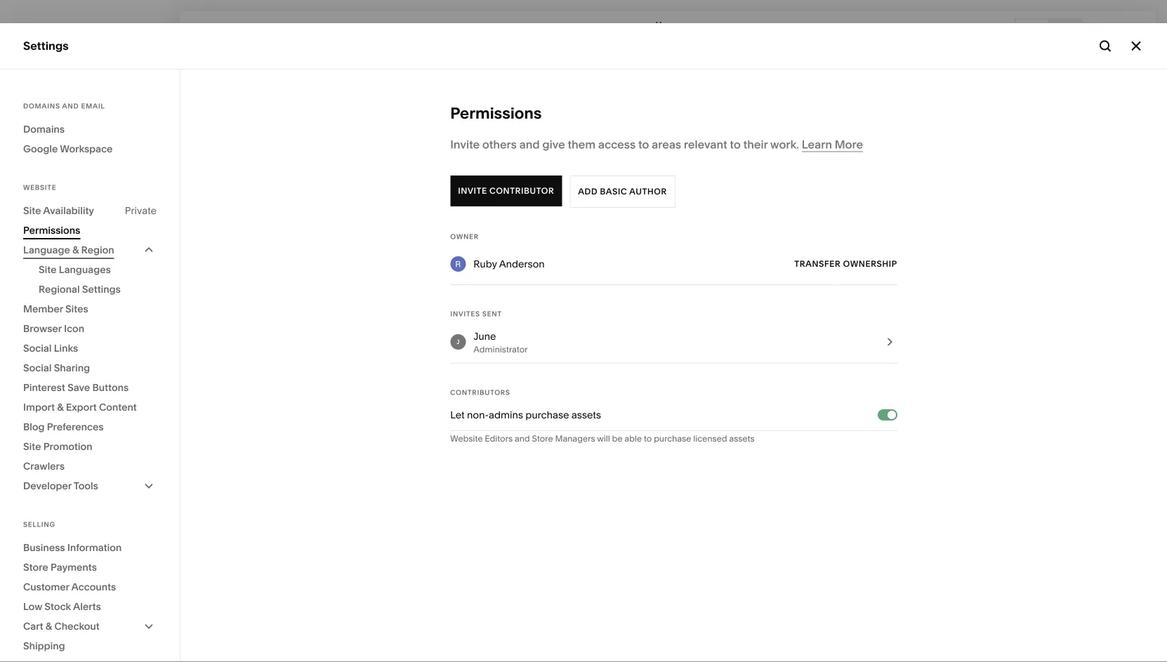 Task type: locate. For each thing, give the bounding box(es) containing it.
purchase
[[526, 409, 569, 421], [654, 434, 692, 444]]

site down blog on the bottom
[[23, 441, 41, 453]]

0 vertical spatial and
[[62, 102, 79, 110]]

site for site languages
[[39, 264, 57, 276]]

site languages
[[39, 264, 111, 276]]

0 vertical spatial permissions
[[451, 104, 542, 123]]

to
[[639, 138, 649, 151], [730, 138, 741, 151], [644, 434, 652, 444]]

tab list
[[1017, 19, 1081, 42]]

1 vertical spatial &
[[57, 402, 64, 413]]

selling inside selling link
[[23, 112, 60, 126]]

save
[[68, 382, 90, 394]]

store down let non-admins purchase assets on the bottom of page
[[532, 434, 553, 444]]

1 vertical spatial invite
[[458, 186, 487, 196]]

& for cart
[[46, 621, 52, 633]]

site inside site promotion link
[[23, 441, 41, 453]]

links
[[54, 343, 78, 354]]

home
[[656, 20, 680, 30]]

and left "give"
[[520, 138, 540, 151]]

0 vertical spatial domains
[[23, 102, 60, 110]]

more
[[835, 138, 864, 151]]

1 horizontal spatial permissions
[[451, 104, 542, 123]]

and left "email"
[[62, 102, 79, 110]]

assets right licensed
[[730, 434, 755, 444]]

transfer
[[795, 259, 841, 269]]

None checkbox
[[888, 411, 896, 419]]

invite for invite contributor
[[458, 186, 487, 196]]

1 vertical spatial website
[[23, 183, 56, 192]]

2 vertical spatial site
[[23, 441, 41, 453]]

business information
[[23, 542, 122, 554]]

social links link
[[23, 339, 157, 358]]

selling up 'help'
[[23, 521, 55, 529]]

and
[[62, 102, 79, 110], [520, 138, 540, 151], [515, 434, 530, 444]]

customer accounts link
[[23, 578, 157, 597]]

google
[[23, 143, 58, 155]]

library
[[56, 481, 94, 494]]

social inside 'link'
[[23, 343, 52, 354]]

website down let on the left of the page
[[451, 434, 483, 444]]

2 domains from the top
[[23, 123, 65, 135]]

0 horizontal spatial store
[[23, 562, 48, 574]]

social inside 'link'
[[23, 362, 52, 374]]

0 horizontal spatial purchase
[[526, 409, 569, 421]]

1 vertical spatial store
[[23, 562, 48, 574]]

purchase left licensed
[[654, 434, 692, 444]]

website up 'domains and email'
[[23, 87, 67, 101]]

regional settings
[[39, 283, 121, 295]]

store payments
[[23, 562, 97, 574]]

low stock alerts
[[23, 601, 101, 613]]

permissions
[[451, 104, 542, 123], [23, 224, 80, 236]]

1 vertical spatial purchase
[[654, 434, 692, 444]]

workspace
[[60, 143, 113, 155]]

0 vertical spatial site
[[23, 205, 41, 217]]

contributor
[[490, 186, 555, 196]]

selling
[[23, 112, 60, 126], [23, 521, 55, 529]]

acuity
[[23, 212, 57, 226]]

add basic author button
[[570, 176, 676, 208]]

settings up 'domains and email'
[[23, 39, 69, 53]]

customer accounts
[[23, 581, 116, 593]]

sites
[[65, 303, 88, 315]]

developer
[[23, 480, 72, 492]]

browser
[[23, 323, 62, 335]]

1 vertical spatial assets
[[730, 434, 755, 444]]

2 vertical spatial &
[[46, 621, 52, 633]]

blog preferences
[[23, 421, 104, 433]]

0 horizontal spatial &
[[46, 621, 52, 633]]

0 horizontal spatial permissions
[[23, 224, 80, 236]]

be
[[612, 434, 623, 444]]

accounts
[[71, 581, 116, 593]]

& up blog preferences
[[57, 402, 64, 413]]

selling down 'domains and email'
[[23, 112, 60, 126]]

1 social from the top
[[23, 343, 52, 354]]

2 social from the top
[[23, 362, 52, 374]]

permissions up others
[[451, 104, 542, 123]]

cart
[[23, 621, 43, 633]]

2 horizontal spatial &
[[72, 244, 79, 256]]

& up site languages
[[72, 244, 79, 256]]

1 domains from the top
[[23, 102, 60, 110]]

june administrator
[[474, 331, 528, 355]]

help link
[[23, 530, 48, 545]]

0 vertical spatial purchase
[[526, 409, 569, 421]]

1 vertical spatial selling
[[23, 521, 55, 529]]

0 vertical spatial &
[[72, 244, 79, 256]]

0 vertical spatial selling
[[23, 112, 60, 126]]

invite inside button
[[458, 186, 487, 196]]

payments
[[51, 562, 97, 574]]

store inside store payments link
[[23, 562, 48, 574]]

1 vertical spatial permissions
[[23, 224, 80, 236]]

1 vertical spatial and
[[520, 138, 540, 151]]

social down browser
[[23, 343, 52, 354]]

1 horizontal spatial &
[[57, 402, 64, 413]]

and right editors
[[515, 434, 530, 444]]

developer tools
[[23, 480, 98, 492]]

& right cart
[[46, 621, 52, 633]]

domains
[[23, 102, 60, 110], [23, 123, 65, 135]]

site down "language"
[[39, 264, 57, 276]]

crawlers link
[[23, 457, 157, 476]]

0 vertical spatial store
[[532, 434, 553, 444]]

cart & checkout button
[[23, 617, 157, 637]]

permissions up "language"
[[23, 224, 80, 236]]

icon
[[64, 323, 84, 335]]

store payments link
[[23, 558, 157, 578]]

social up pinterest
[[23, 362, 52, 374]]

1 vertical spatial site
[[39, 264, 57, 276]]

invite contributor button
[[451, 176, 562, 207]]

marketing
[[23, 137, 78, 151]]

basic
[[600, 187, 628, 197]]

editors
[[485, 434, 513, 444]]

checkout
[[54, 621, 100, 633]]

access
[[599, 138, 636, 151]]

0 vertical spatial social
[[23, 343, 52, 354]]

site down analytics
[[23, 205, 41, 217]]

information
[[67, 542, 122, 554]]

0 horizontal spatial assets
[[572, 409, 601, 421]]

store down business on the bottom left of the page
[[23, 562, 48, 574]]

language & region link
[[23, 240, 157, 260]]

site for site availability
[[23, 205, 41, 217]]

add basic author
[[578, 187, 667, 197]]

2 vertical spatial and
[[515, 434, 530, 444]]

tools
[[74, 480, 98, 492]]

invites
[[451, 310, 480, 318]]

site
[[23, 205, 41, 217], [39, 264, 57, 276], [23, 441, 41, 453]]

assets up managers
[[572, 409, 601, 421]]

site languages link
[[39, 260, 157, 280]]

domains for domains and email
[[23, 102, 60, 110]]

analytics link
[[23, 186, 156, 203]]

selling link
[[23, 111, 156, 128]]

blog preferences link
[[23, 417, 157, 437]]

site inside site languages link
[[39, 264, 57, 276]]

&
[[72, 244, 79, 256], [57, 402, 64, 413], [46, 621, 52, 633]]

domains and email
[[23, 102, 105, 110]]

invite up owner
[[458, 186, 487, 196]]

website up site availability
[[23, 183, 56, 192]]

areas
[[652, 138, 682, 151]]

1 vertical spatial social
[[23, 362, 52, 374]]

0 vertical spatial assets
[[572, 409, 601, 421]]

invite left others
[[451, 138, 480, 151]]

settings down site languages link
[[82, 283, 121, 295]]

website
[[23, 87, 67, 101], [23, 183, 56, 192], [451, 434, 483, 444]]

0 vertical spatial invite
[[451, 138, 480, 151]]

asset
[[23, 481, 54, 494]]

1 horizontal spatial purchase
[[654, 434, 692, 444]]

promotion
[[43, 441, 92, 453]]

developer tools link
[[23, 476, 157, 496]]

1 vertical spatial domains
[[23, 123, 65, 135]]

purchase up managers
[[526, 409, 569, 421]]

settings down asset at the left bottom
[[23, 506, 67, 519]]

1 selling from the top
[[23, 112, 60, 126]]



Task type: vqa. For each thing, say whether or not it's contained in the screenshot.
to
yes



Task type: describe. For each thing, give the bounding box(es) containing it.
shipping link
[[23, 637, 157, 656]]

member
[[23, 303, 63, 315]]

cart & checkout link
[[23, 617, 157, 637]]

scheduling
[[60, 212, 120, 226]]

preferences
[[47, 421, 104, 433]]

author
[[630, 187, 667, 197]]

invites sent
[[451, 310, 502, 318]]

import & export content
[[23, 402, 137, 413]]

developer tools button
[[23, 476, 157, 496]]

admins
[[489, 409, 523, 421]]

learn
[[802, 138, 833, 151]]

add
[[578, 187, 598, 197]]

google workspace link
[[23, 139, 157, 159]]

owner
[[451, 233, 479, 241]]

0 vertical spatial settings
[[23, 39, 69, 53]]

help
[[23, 530, 48, 544]]

site promotion link
[[23, 437, 157, 457]]

analytics
[[23, 187, 73, 201]]

others
[[483, 138, 517, 151]]

j
[[457, 339, 460, 346]]

& for language
[[72, 244, 79, 256]]

pinterest save buttons
[[23, 382, 129, 394]]

business information link
[[23, 538, 157, 558]]

sent
[[483, 310, 502, 318]]

administrator
[[474, 345, 528, 355]]

region
[[81, 244, 114, 256]]

domains for domains
[[23, 123, 65, 135]]

and for invite
[[520, 138, 540, 151]]

1 vertical spatial settings
[[82, 283, 121, 295]]

relevant
[[684, 138, 728, 151]]

and for website
[[515, 434, 530, 444]]

language & region
[[23, 244, 114, 256]]

site availability
[[23, 205, 94, 217]]

0 vertical spatial website
[[23, 87, 67, 101]]

crawlers
[[23, 461, 65, 472]]

licensed
[[694, 434, 728, 444]]

june
[[474, 331, 496, 343]]

social sharing link
[[23, 358, 157, 378]]

website link
[[23, 86, 156, 103]]

learn more link
[[802, 138, 864, 152]]

to left their
[[730, 138, 741, 151]]

email
[[81, 102, 105, 110]]

domains link
[[23, 119, 157, 139]]

ruby
[[474, 258, 497, 270]]

invite others and give them access to areas relevant to their work. learn more
[[451, 138, 864, 151]]

invite for invite others and give them access to areas relevant to their work. learn more
[[451, 138, 480, 151]]

give
[[543, 138, 565, 151]]

buttons
[[92, 382, 129, 394]]

regional settings link
[[39, 280, 157, 299]]

pinterest
[[23, 382, 65, 394]]

transfer ownership button
[[795, 252, 898, 277]]

availability
[[43, 205, 94, 217]]

let non-admins purchase assets
[[451, 409, 601, 421]]

transfer ownership
[[795, 259, 898, 269]]

able
[[625, 434, 642, 444]]

regional
[[39, 283, 80, 295]]

alerts
[[73, 601, 101, 613]]

sharing
[[54, 362, 90, 374]]

contributors
[[451, 389, 511, 397]]

settings link
[[23, 505, 156, 521]]

social links
[[23, 343, 78, 354]]

customer
[[23, 581, 69, 593]]

low stock alerts link
[[23, 597, 157, 617]]

low
[[23, 601, 42, 613]]

them
[[568, 138, 596, 151]]

let
[[451, 409, 465, 421]]

work.
[[771, 138, 800, 151]]

invite contributor
[[458, 186, 555, 196]]

site promotion
[[23, 441, 92, 453]]

1 horizontal spatial assets
[[730, 434, 755, 444]]

& for import
[[57, 402, 64, 413]]

2 selling from the top
[[23, 521, 55, 529]]

social for social links
[[23, 343, 52, 354]]

export
[[66, 402, 97, 413]]

1 horizontal spatial store
[[532, 434, 553, 444]]

2 vertical spatial settings
[[23, 506, 67, 519]]

member sites
[[23, 303, 88, 315]]

site for site promotion
[[23, 441, 41, 453]]

member sites link
[[23, 299, 157, 319]]

shipping
[[23, 640, 65, 652]]

marketing link
[[23, 136, 156, 153]]

their
[[744, 138, 768, 151]]

to left "areas"
[[639, 138, 649, 151]]

permissions link
[[23, 221, 157, 240]]

will
[[597, 434, 610, 444]]

social for social sharing
[[23, 362, 52, 374]]

anderson
[[499, 258, 545, 270]]

social sharing
[[23, 362, 90, 374]]

content
[[99, 402, 137, 413]]

website editors and store managers will be able to purchase licensed assets
[[451, 434, 755, 444]]

languages
[[59, 264, 111, 276]]

import & export content link
[[23, 398, 157, 417]]

ownership
[[844, 259, 898, 269]]

2 vertical spatial website
[[451, 434, 483, 444]]

managers
[[555, 434, 596, 444]]

non-
[[467, 409, 489, 421]]

to right able
[[644, 434, 652, 444]]

import
[[23, 402, 55, 413]]



